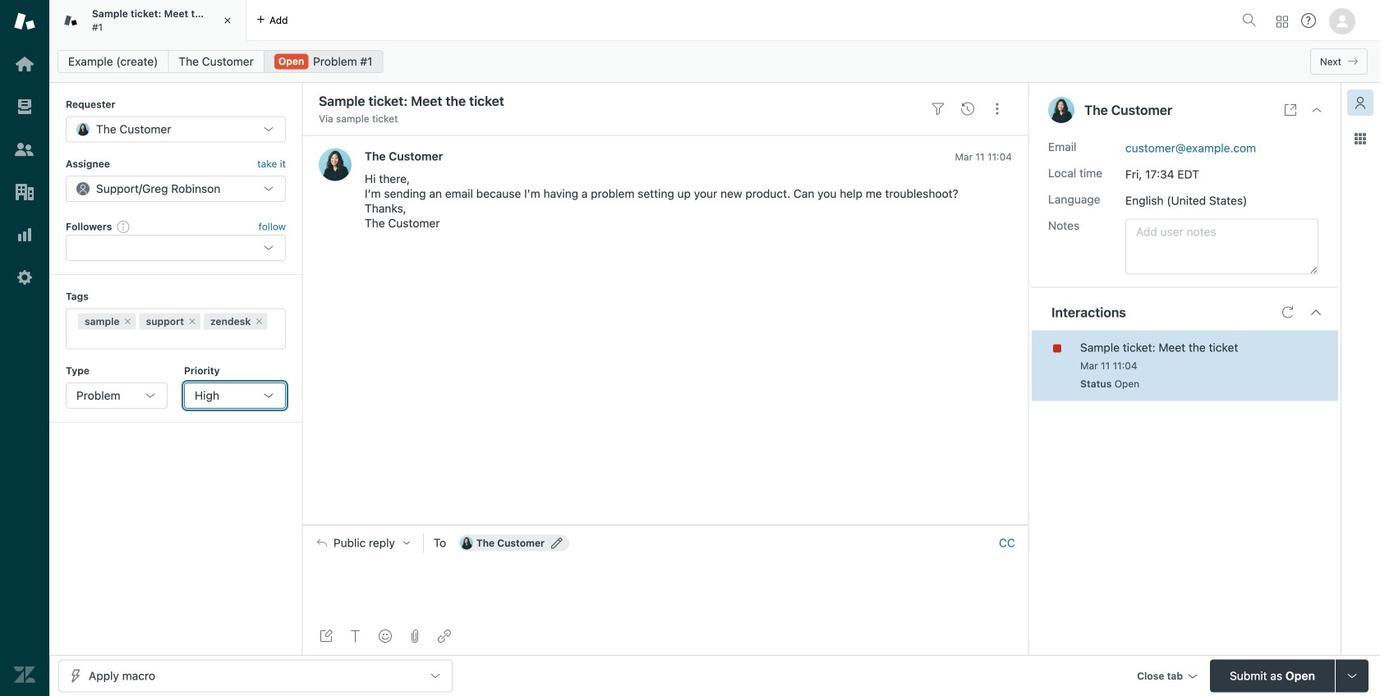 Task type: describe. For each thing, give the bounding box(es) containing it.
draft mode image
[[320, 630, 333, 643]]

user image
[[1049, 97, 1075, 123]]

close image
[[219, 12, 236, 29]]

add attachment image
[[408, 630, 422, 643]]

customer@example.com image
[[460, 537, 473, 550]]

zendesk image
[[14, 665, 35, 686]]

filter image
[[932, 102, 945, 116]]

reporting image
[[14, 224, 35, 246]]

Mar 11 11:04 text field
[[955, 151, 1012, 163]]

edit user image
[[551, 538, 563, 549]]

displays possible ticket submission types image
[[1346, 670, 1359, 683]]

zendesk products image
[[1277, 16, 1289, 28]]

info on adding followers image
[[117, 220, 130, 233]]

Subject field
[[316, 91, 920, 111]]

2 remove image from the left
[[187, 317, 197, 327]]

3 remove image from the left
[[254, 317, 264, 327]]

get help image
[[1302, 13, 1316, 28]]

zendesk support image
[[14, 11, 35, 32]]

admin image
[[14, 267, 35, 288]]

Mar 11 11:04 text field
[[1081, 360, 1138, 372]]

tabs tab list
[[49, 0, 1236, 41]]

customers image
[[14, 139, 35, 160]]



Task type: locate. For each thing, give the bounding box(es) containing it.
avatar image
[[319, 148, 352, 181]]

Add user notes text field
[[1126, 219, 1319, 275]]

views image
[[14, 96, 35, 118]]

customer context image
[[1354, 96, 1367, 109]]

insert emojis image
[[379, 630, 392, 643]]

1 remove image from the left
[[123, 317, 133, 327]]

add link (cmd k) image
[[438, 630, 451, 643]]

events image
[[961, 102, 975, 116]]

ticket actions image
[[991, 102, 1004, 116]]

1 horizontal spatial remove image
[[187, 317, 197, 327]]

apps image
[[1354, 132, 1367, 145]]

secondary element
[[49, 45, 1381, 78]]

2 horizontal spatial remove image
[[254, 317, 264, 327]]

organizations image
[[14, 182, 35, 203]]

main element
[[0, 0, 49, 697]]

close image
[[1311, 104, 1324, 117]]

remove image
[[123, 317, 133, 327], [187, 317, 197, 327], [254, 317, 264, 327]]

get started image
[[14, 53, 35, 75]]

format text image
[[349, 630, 362, 643]]

tab
[[49, 0, 247, 41]]

view more details image
[[1284, 104, 1298, 117]]

0 horizontal spatial remove image
[[123, 317, 133, 327]]

hide composer image
[[659, 519, 672, 532]]



Task type: vqa. For each thing, say whether or not it's contained in the screenshot.
reporting icon
yes



